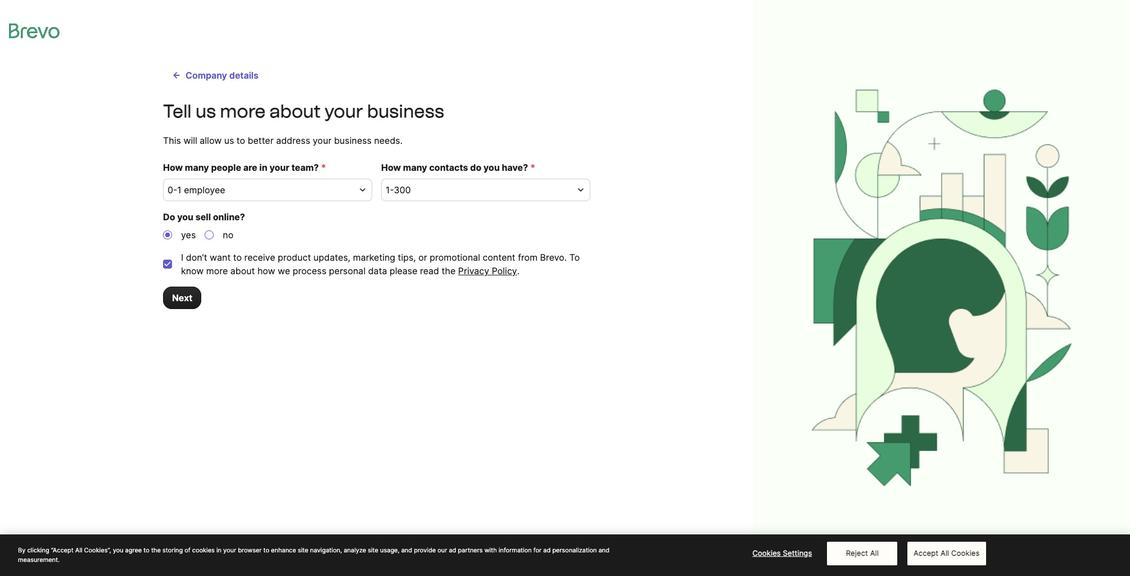 Task type: locate. For each thing, give the bounding box(es) containing it.
2 vertical spatial you
[[113, 547, 123, 554]]

business
[[367, 101, 444, 122], [334, 135, 372, 146]]

about up address at top
[[270, 101, 321, 122]]

ad
[[449, 547, 456, 554], [543, 547, 551, 554]]

all right accept
[[941, 549, 949, 558]]

many
[[185, 162, 209, 173], [403, 162, 427, 173]]

2 horizontal spatial you
[[484, 162, 500, 173]]

to right agree
[[144, 547, 149, 554]]

0 horizontal spatial the
[[151, 547, 161, 554]]

ad right for
[[543, 547, 551, 554]]

0 horizontal spatial and
[[401, 547, 412, 554]]

0 horizontal spatial ad
[[449, 547, 456, 554]]

0 horizontal spatial all
[[75, 547, 82, 554]]

you
[[484, 162, 500, 173], [177, 211, 193, 223], [113, 547, 123, 554]]

and right personalization
[[599, 547, 610, 554]]

.
[[517, 265, 520, 277]]

about down receive on the top
[[230, 265, 255, 277]]

1 how from the left
[[163, 162, 183, 173]]

more up better
[[220, 101, 266, 122]]

site
[[298, 547, 308, 554], [368, 547, 378, 554]]

site left usage,
[[368, 547, 378, 554]]

*
[[321, 162, 326, 173], [530, 162, 535, 173]]

reject
[[846, 549, 868, 558]]

us right allow
[[224, 135, 234, 146]]

1 horizontal spatial cookies
[[951, 549, 980, 558]]

provide
[[414, 547, 436, 554]]

and right usage,
[[401, 547, 412, 554]]

cookies right accept
[[951, 549, 980, 558]]

1 cookies from the left
[[753, 549, 781, 558]]

cookies settings button
[[747, 543, 817, 565]]

with
[[484, 547, 497, 554]]

1 horizontal spatial you
[[177, 211, 193, 223]]

0 horizontal spatial cookies
[[753, 549, 781, 558]]

the inside by clicking "accept all cookies", you agree to the storing of cookies in your browser to enhance site navigation, analyze site usage, and provide our ad partners with information for ad personalization and measurement.
[[151, 547, 161, 554]]

data
[[368, 265, 387, 277]]

in inside by clicking "accept all cookies", you agree to the storing of cookies in your browser to enhance site navigation, analyze site usage, and provide our ad partners with information for ad personalization and measurement.
[[216, 547, 222, 554]]

the
[[442, 265, 456, 277], [151, 547, 161, 554]]

cookies inside button
[[951, 549, 980, 558]]

1 many from the left
[[185, 162, 209, 173]]

the inside i don't want to receive product updates, marketing tips, or promotional content from brevo. to know more about how we process personal data please read the
[[442, 265, 456, 277]]

0 horizontal spatial many
[[185, 162, 209, 173]]

many up 300
[[403, 162, 427, 173]]

1 vertical spatial us
[[224, 135, 234, 146]]

to
[[237, 135, 245, 146], [233, 252, 242, 263], [144, 547, 149, 554], [263, 547, 269, 554]]

0 horizontal spatial site
[[298, 547, 308, 554]]

us
[[196, 101, 216, 122], [224, 135, 234, 146]]

to right want
[[233, 252, 242, 263]]

this will allow us to better address your business needs.
[[163, 135, 403, 146]]

0 horizontal spatial about
[[230, 265, 255, 277]]

0 horizontal spatial *
[[321, 162, 326, 173]]

about
[[270, 101, 321, 122], [230, 265, 255, 277]]

1 vertical spatial business
[[334, 135, 372, 146]]

how up 0-
[[163, 162, 183, 173]]

1 vertical spatial you
[[177, 211, 193, 223]]

the left storing
[[151, 547, 161, 554]]

tips,
[[398, 252, 416, 263]]

1 ad from the left
[[449, 547, 456, 554]]

allow
[[200, 135, 222, 146]]

read
[[420, 265, 439, 277]]

more down want
[[206, 265, 228, 277]]

the down promotional at the top of page
[[442, 265, 456, 277]]

company details
[[186, 70, 259, 81]]

0 horizontal spatial us
[[196, 101, 216, 122]]

in right "cookies"
[[216, 547, 222, 554]]

0 vertical spatial about
[[270, 101, 321, 122]]

cookies",
[[84, 547, 111, 554]]

1 horizontal spatial all
[[870, 549, 879, 558]]

agree
[[125, 547, 142, 554]]

1 horizontal spatial us
[[224, 135, 234, 146]]

2 how from the left
[[381, 162, 401, 173]]

ad right our on the left of page
[[449, 547, 456, 554]]

0 vertical spatial business
[[367, 101, 444, 122]]

1 vertical spatial about
[[230, 265, 255, 277]]

about inside i don't want to receive product updates, marketing tips, or promotional content from brevo. to know more about how we process personal data please read the
[[230, 265, 255, 277]]

300
[[394, 184, 411, 196]]

* right have?
[[530, 162, 535, 173]]

1 horizontal spatial and
[[599, 547, 610, 554]]

2 ad from the left
[[543, 547, 551, 554]]

all inside button
[[941, 549, 949, 558]]

usage,
[[380, 547, 400, 554]]

to inside i don't want to receive product updates, marketing tips, or promotional content from brevo. to know more about how we process personal data please read the
[[233, 252, 242, 263]]

0 vertical spatial us
[[196, 101, 216, 122]]

company
[[186, 70, 227, 81]]

cookies left the "settings"
[[753, 549, 781, 558]]

* right team?
[[321, 162, 326, 173]]

all
[[75, 547, 82, 554], [870, 549, 879, 558], [941, 549, 949, 558]]

more
[[220, 101, 266, 122], [206, 265, 228, 277]]

1 horizontal spatial in
[[259, 162, 267, 173]]

contacts
[[429, 162, 468, 173]]

to
[[569, 252, 580, 263]]

all inside button
[[870, 549, 879, 558]]

want
[[210, 252, 231, 263]]

1 horizontal spatial *
[[530, 162, 535, 173]]

do
[[470, 162, 481, 173]]

privacy policy .
[[458, 265, 520, 277]]

company details button
[[163, 64, 268, 87]]

from
[[518, 252, 538, 263]]

cookies
[[753, 549, 781, 558], [951, 549, 980, 558]]

0 vertical spatial the
[[442, 265, 456, 277]]

needs.
[[374, 135, 403, 146]]

1 horizontal spatial site
[[368, 547, 378, 554]]

business left needs.
[[334, 135, 372, 146]]

2 horizontal spatial all
[[941, 549, 949, 558]]

all right "accept
[[75, 547, 82, 554]]

1 horizontal spatial how
[[381, 162, 401, 173]]

more inside i don't want to receive product updates, marketing tips, or promotional content from brevo. to know more about how we process personal data please read the
[[206, 265, 228, 277]]

1 vertical spatial more
[[206, 265, 228, 277]]

2 site from the left
[[368, 547, 378, 554]]

0 vertical spatial in
[[259, 162, 267, 173]]

1 horizontal spatial the
[[442, 265, 456, 277]]

next
[[172, 292, 192, 304]]

1 horizontal spatial many
[[403, 162, 427, 173]]

1 horizontal spatial ad
[[543, 547, 551, 554]]

2 cookies from the left
[[951, 549, 980, 558]]

all for accept all cookies
[[941, 549, 949, 558]]

by
[[18, 547, 25, 554]]

how up 1-
[[381, 162, 401, 173]]

privacy
[[458, 265, 489, 277]]

in right are
[[259, 162, 267, 173]]

1 vertical spatial in
[[216, 547, 222, 554]]

0 horizontal spatial you
[[113, 547, 123, 554]]

0 vertical spatial you
[[484, 162, 500, 173]]

and
[[401, 547, 412, 554], [599, 547, 610, 554]]

how
[[163, 162, 183, 173], [381, 162, 401, 173]]

how
[[257, 265, 275, 277]]

all right reject at the bottom of the page
[[870, 549, 879, 558]]

1 vertical spatial the
[[151, 547, 161, 554]]

1 horizontal spatial about
[[270, 101, 321, 122]]

site right enhance
[[298, 547, 308, 554]]

personalization
[[552, 547, 597, 554]]

0 horizontal spatial how
[[163, 162, 183, 173]]

privacy policy link
[[458, 264, 517, 278]]

0 horizontal spatial in
[[216, 547, 222, 554]]

business up needs.
[[367, 101, 444, 122]]

1 site from the left
[[298, 547, 308, 554]]

us right tell
[[196, 101, 216, 122]]

product
[[278, 252, 311, 263]]

2 many from the left
[[403, 162, 427, 173]]

this
[[163, 135, 181, 146]]

1
[[177, 184, 181, 196]]

know
[[181, 265, 204, 277]]

yes
[[181, 229, 196, 241]]

your
[[325, 101, 363, 122], [313, 135, 332, 146], [270, 162, 289, 173], [223, 547, 236, 554]]

many up 0-1 employee
[[185, 162, 209, 173]]



Task type: vqa. For each thing, say whether or not it's contained in the screenshot.
first many from the left
yes



Task type: describe. For each thing, give the bounding box(es) containing it.
i
[[181, 252, 183, 263]]

0-
[[168, 184, 177, 196]]

you inside by clicking "accept all cookies", you agree to the storing of cookies in your browser to enhance site navigation, analyze site usage, and provide our ad partners with information for ad personalization and measurement.
[[113, 547, 123, 554]]

next button
[[163, 287, 201, 309]]

we
[[278, 265, 290, 277]]

no
[[223, 229, 233, 241]]

partners
[[458, 547, 483, 554]]

updates,
[[313, 252, 350, 263]]

how many people are in your team? *
[[163, 162, 326, 173]]

0 vertical spatial more
[[220, 101, 266, 122]]

tell us more about your business
[[163, 101, 444, 122]]

process
[[293, 265, 326, 277]]

or
[[418, 252, 427, 263]]

1 * from the left
[[321, 162, 326, 173]]

promotional
[[430, 252, 480, 263]]

policy
[[492, 265, 517, 277]]

settings
[[783, 549, 812, 558]]

cookies
[[192, 547, 215, 554]]

have?
[[502, 162, 528, 173]]

marketing
[[353, 252, 395, 263]]

1-300
[[386, 184, 411, 196]]

details
[[229, 70, 259, 81]]

please
[[390, 265, 417, 277]]

i don't want to receive product updates, marketing tips, or promotional content from brevo. to know more about how we process personal data please read the
[[181, 252, 580, 277]]

brevo.
[[540, 252, 567, 263]]

tell
[[163, 101, 191, 122]]

your inside by clicking "accept all cookies", you agree to the storing of cookies in your browser to enhance site navigation, analyze site usage, and provide our ad partners with information for ad personalization and measurement.
[[223, 547, 236, 554]]

people
[[211, 162, 241, 173]]

for
[[533, 547, 542, 554]]

information
[[499, 547, 532, 554]]

all for reject all
[[870, 549, 879, 558]]

storing
[[163, 547, 183, 554]]

content
[[483, 252, 515, 263]]

receive
[[244, 252, 275, 263]]

do you sell online?
[[163, 211, 245, 223]]

address
[[276, 135, 310, 146]]

many for contacts
[[403, 162, 427, 173]]

browser
[[238, 547, 262, 554]]

by clicking "accept all cookies", you agree to the storing of cookies in your browser to enhance site navigation, analyze site usage, and provide our ad partners with information for ad personalization and measurement.
[[18, 547, 610, 564]]

measurement.
[[18, 556, 60, 564]]

team?
[[292, 162, 319, 173]]

2 * from the left
[[530, 162, 535, 173]]

to right browser
[[263, 547, 269, 554]]

2 and from the left
[[599, 547, 610, 554]]

1-
[[386, 184, 394, 196]]

clicking
[[27, 547, 49, 554]]

1 and from the left
[[401, 547, 412, 554]]

"accept
[[51, 547, 73, 554]]

navigation,
[[310, 547, 342, 554]]

reject all
[[846, 549, 879, 558]]

sell
[[196, 211, 211, 223]]

our
[[438, 547, 447, 554]]

accept all cookies
[[914, 549, 980, 558]]

1-300 button
[[381, 179, 590, 201]]

accept all cookies button
[[907, 542, 986, 565]]

0-1 employee
[[168, 184, 225, 196]]

better
[[248, 135, 274, 146]]

will
[[184, 135, 197, 146]]

do
[[163, 211, 175, 223]]

are
[[243, 162, 257, 173]]

accept
[[914, 549, 939, 558]]

employee
[[184, 184, 225, 196]]

of
[[185, 547, 190, 554]]

how for how many people are in your team? *
[[163, 162, 183, 173]]

to left better
[[237, 135, 245, 146]]

0-1 employee button
[[163, 179, 372, 201]]

online?
[[213, 211, 245, 223]]

enhance
[[271, 547, 296, 554]]

cookies settings
[[753, 549, 812, 558]]

personal
[[329, 265, 366, 277]]

analyze
[[344, 547, 366, 554]]

how for how many contacts do you have? *
[[381, 162, 401, 173]]

how many contacts do you have? *
[[381, 162, 535, 173]]

many for people
[[185, 162, 209, 173]]

cookies inside button
[[753, 549, 781, 558]]

don't
[[186, 252, 207, 263]]

all inside by clicking "accept all cookies", you agree to the storing of cookies in your browser to enhance site navigation, analyze site usage, and provide our ad partners with information for ad personalization and measurement.
[[75, 547, 82, 554]]

reject all button
[[827, 542, 898, 565]]



